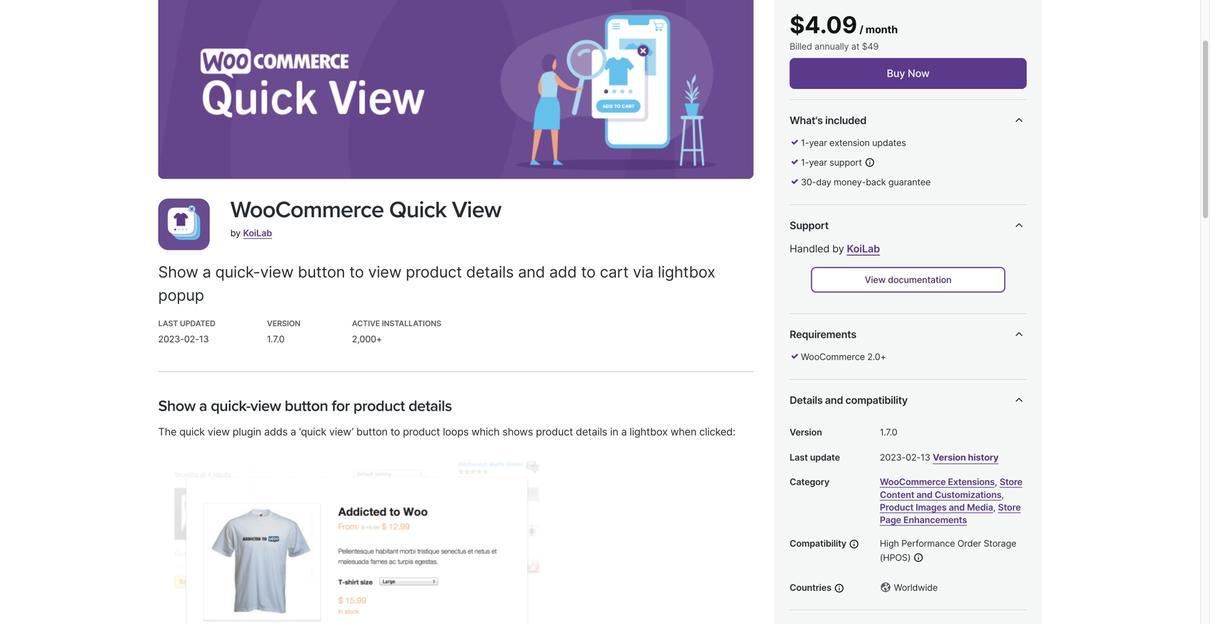 Task type: locate. For each thing, give the bounding box(es) containing it.
1 horizontal spatial details
[[466, 262, 514, 281]]

store
[[1000, 477, 1023, 487], [998, 502, 1021, 513]]

0 vertical spatial 13
[[199, 333, 209, 344]]

2023- up content on the right of the page
[[880, 452, 906, 463]]

woocommerce 2.0+
[[801, 351, 887, 362]]

store for store page enhancements
[[998, 502, 1021, 513]]

1 vertical spatial 02-
[[906, 452, 921, 463]]

quick- inside show a quick-view button to view product details and add to cart via lightbox popup
[[215, 262, 260, 281]]

quick- for show a quick-view button for product details
[[211, 397, 251, 415]]

0 horizontal spatial last
[[158, 319, 178, 328]]

support
[[830, 157, 862, 168]]

0 horizontal spatial 13
[[199, 333, 209, 344]]

2 horizontal spatial version
[[933, 452, 967, 463]]

1 vertical spatial store
[[998, 502, 1021, 513]]

plugin
[[233, 426, 261, 438]]

1- down what's
[[801, 137, 809, 148]]

0 horizontal spatial version
[[267, 319, 301, 328]]

show a quick-view button for product details
[[158, 397, 452, 415]]

1 horizontal spatial 02-
[[906, 452, 921, 463]]

view
[[452, 196, 501, 224], [865, 274, 886, 285]]

1.7.0
[[267, 333, 285, 344], [880, 427, 898, 438]]

0 horizontal spatial view
[[452, 196, 501, 224]]

0 vertical spatial view
[[452, 196, 501, 224]]

2 1- from the top
[[801, 157, 809, 168]]

1 horizontal spatial last
[[790, 452, 808, 463]]

button
[[298, 262, 345, 281], [285, 397, 328, 415], [356, 426, 388, 438]]

support
[[790, 219, 829, 232]]

0 horizontal spatial 02-
[[184, 333, 199, 344]]

0 horizontal spatial koilab
[[243, 227, 272, 238]]

extra information image
[[914, 553, 924, 563]]

1 vertical spatial show
[[158, 397, 196, 415]]

$49
[[862, 41, 879, 52]]

1 vertical spatial ,
[[1002, 489, 1004, 500]]

extensions
[[948, 477, 995, 487]]

last inside 'last updated 2023-02-13'
[[158, 319, 178, 328]]

1 vertical spatial lightbox
[[630, 426, 668, 438]]

media
[[967, 502, 994, 513]]

1 show from the top
[[158, 262, 198, 281]]

cart
[[600, 262, 629, 281]]

woocommerce
[[230, 196, 384, 224], [801, 351, 865, 362], [880, 477, 946, 487]]

1 horizontal spatial to
[[391, 426, 400, 438]]

to right add
[[581, 262, 596, 281]]

1 vertical spatial last
[[790, 452, 808, 463]]

0 vertical spatial button
[[298, 262, 345, 281]]

1 chevron up image from the top
[[1012, 113, 1027, 128]]

and left add
[[518, 262, 545, 281]]

0 vertical spatial koilab link
[[243, 227, 272, 238]]

and down customizations
[[949, 502, 965, 513]]

woocommerce inside woocommerce quick view by koilab
[[230, 196, 384, 224]]

30-day money-back guarantee
[[801, 177, 931, 188]]

last left update
[[790, 452, 808, 463]]

show up the
[[158, 397, 196, 415]]

year for support
[[809, 157, 828, 168]]

store page enhancements
[[880, 502, 1021, 525]]

images
[[916, 502, 947, 513]]

2 horizontal spatial woocommerce
[[880, 477, 946, 487]]

'quick
[[299, 426, 327, 438]]

view up adds
[[251, 397, 281, 415]]

quick- for show a quick-view button to view product details and add to cart via lightbox popup
[[215, 262, 260, 281]]

1 vertical spatial quick-
[[211, 397, 251, 415]]

2023-02-13 version history
[[880, 452, 999, 463]]

2023- inside 'last updated 2023-02-13'
[[158, 333, 184, 344]]

2 vertical spatial version
[[933, 452, 967, 463]]

1 vertical spatial details
[[409, 397, 452, 415]]

1 horizontal spatial woocommerce
[[801, 351, 865, 362]]

to right view'
[[391, 426, 400, 438]]

customizations
[[935, 489, 1002, 500]]

13 inside 'last updated 2023-02-13'
[[199, 333, 209, 344]]

show inside show a quick-view button to view product details and add to cart via lightbox popup
[[158, 262, 198, 281]]

koilab
[[243, 227, 272, 238], [847, 242, 880, 255]]

button inside show a quick-view button to view product details and add to cart via lightbox popup
[[298, 262, 345, 281]]

update
[[810, 452, 840, 463]]

02- up woocommerce extensions link
[[906, 452, 921, 463]]

year up the "day"
[[809, 157, 828, 168]]

1 horizontal spatial 1.7.0
[[880, 427, 898, 438]]

button for for
[[285, 397, 328, 415]]

countries
[[790, 582, 832, 593]]

1 1- from the top
[[801, 137, 809, 148]]

1-year support
[[801, 157, 862, 168]]

1 horizontal spatial 2023-
[[880, 452, 906, 463]]

1 horizontal spatial koilab link
[[847, 242, 880, 255]]

last
[[158, 319, 178, 328], [790, 452, 808, 463]]

view right quick
[[452, 196, 501, 224]]

woocommerce for 2.0+
[[801, 351, 865, 362]]

0 vertical spatial 02-
[[184, 333, 199, 344]]

to up active
[[350, 262, 364, 281]]

product
[[406, 262, 462, 281], [354, 397, 405, 415], [403, 426, 440, 438], [536, 426, 573, 438]]

show for show a quick-view button for product details
[[158, 397, 196, 415]]

1-year extension updates
[[801, 137, 907, 148]]

, up storage
[[1002, 489, 1004, 500]]

details and compatibility
[[790, 394, 908, 406]]

13 down updated
[[199, 333, 209, 344]]

koilab inside woocommerce quick view by koilab
[[243, 227, 272, 238]]

1 vertical spatial button
[[285, 397, 328, 415]]

, down history
[[995, 477, 998, 487]]

in
[[610, 426, 619, 438]]

1 vertical spatial year
[[809, 157, 828, 168]]

view left documentation
[[865, 274, 886, 285]]

1 horizontal spatial view
[[865, 274, 886, 285]]

chevron up image for what's included
[[1012, 113, 1027, 128]]

and right details on the right of page
[[825, 394, 844, 406]]

and up images
[[917, 489, 933, 500]]

now
[[908, 67, 930, 80]]

show up popup on the left of the page
[[158, 262, 198, 281]]

13 up woocommerce extensions link
[[921, 452, 931, 463]]

product up installations
[[406, 262, 462, 281]]

1 vertical spatial 2023-
[[880, 452, 906, 463]]

requirements
[[790, 328, 857, 341]]

lightbox
[[658, 262, 716, 281], [630, 426, 668, 438]]

0 horizontal spatial koilab link
[[243, 227, 272, 238]]

0 vertical spatial 1-
[[801, 137, 809, 148]]

1 vertical spatial koilab link
[[847, 242, 880, 255]]

1 vertical spatial version
[[790, 427, 822, 438]]

last left updated
[[158, 319, 178, 328]]

1 horizontal spatial version
[[790, 427, 822, 438]]

0 horizontal spatial 1.7.0
[[267, 333, 285, 344]]

koilab link for handled by
[[847, 242, 880, 255]]

lightbox inside show a quick-view button to view product details and add to cart via lightbox popup
[[658, 262, 716, 281]]

show for show a quick-view button to view product details and add to cart via lightbox popup
[[158, 262, 198, 281]]

1 vertical spatial view
[[865, 274, 886, 285]]

2,000+
[[352, 333, 382, 344]]

,
[[995, 477, 998, 487], [1002, 489, 1004, 500], [994, 502, 996, 513]]

koilab link
[[243, 227, 272, 238], [847, 242, 880, 255]]

product icon image
[[158, 198, 210, 250]]

store inside store page enhancements
[[998, 502, 1021, 513]]

2 year from the top
[[809, 157, 828, 168]]

buy now
[[887, 67, 930, 80]]

, down customizations
[[994, 502, 996, 513]]

2 chevron up image from the top
[[1012, 218, 1027, 233]]

1 horizontal spatial koilab
[[847, 242, 880, 255]]

view
[[260, 262, 294, 281], [368, 262, 402, 281], [251, 397, 281, 415], [208, 426, 230, 438]]

0 vertical spatial koilab
[[243, 227, 272, 238]]

0 vertical spatial year
[[809, 137, 828, 148]]

0 vertical spatial 1.7.0
[[267, 333, 285, 344]]

a right adds
[[291, 426, 296, 438]]

year for extension
[[809, 137, 828, 148]]

lightbox right in
[[630, 426, 668, 438]]

view documentation link
[[811, 267, 1006, 293]]

version
[[267, 319, 301, 328], [790, 427, 822, 438], [933, 452, 967, 463]]

clicked:
[[700, 426, 736, 438]]

2 vertical spatial details
[[576, 426, 608, 438]]

0 horizontal spatial woocommerce
[[230, 196, 384, 224]]

1 year from the top
[[809, 137, 828, 148]]

2023- down updated
[[158, 333, 184, 344]]

02- down updated
[[184, 333, 199, 344]]

2 show from the top
[[158, 397, 196, 415]]

1- up 30-
[[801, 157, 809, 168]]

view inside 'view documentation' link
[[865, 274, 886, 285]]

buy
[[887, 67, 906, 80]]

0 vertical spatial 2023-
[[158, 333, 184, 344]]

store inside store content and customizations
[[1000, 477, 1023, 487]]

woocommerce extensions link
[[880, 477, 995, 487]]

0 vertical spatial details
[[466, 262, 514, 281]]

0 vertical spatial store
[[1000, 477, 1023, 487]]

3 chevron up image from the top
[[1012, 327, 1027, 342]]

store right media
[[998, 502, 1021, 513]]

0 vertical spatial last
[[158, 319, 178, 328]]

0 horizontal spatial 2023-
[[158, 333, 184, 344]]

store for store content and customizations
[[1000, 477, 1023, 487]]

to
[[350, 262, 364, 281], [581, 262, 596, 281], [391, 426, 400, 438]]

chevron up image
[[1012, 113, 1027, 128], [1012, 218, 1027, 233], [1012, 327, 1027, 342], [1012, 393, 1027, 408]]

and inside show a quick-view button to view product details and add to cart via lightbox popup
[[518, 262, 545, 281]]

view inside woocommerce quick view by koilab
[[452, 196, 501, 224]]

woocommerce quick view product heading image image
[[158, 0, 754, 179]]

buy now link
[[790, 58, 1027, 89]]

by right handled
[[833, 242, 844, 255]]

2 vertical spatial woocommerce
[[880, 477, 946, 487]]

0 vertical spatial show
[[158, 262, 198, 281]]

what's included
[[790, 114, 867, 127]]

by
[[230, 227, 241, 238], [833, 242, 844, 255]]

1 vertical spatial by
[[833, 242, 844, 255]]

version for version 1.7.0
[[267, 319, 301, 328]]

2023-
[[158, 333, 184, 344], [880, 452, 906, 463]]

koilab link for by
[[243, 227, 272, 238]]

store page enhancements link
[[880, 502, 1021, 525]]

view up version 1.7.0
[[260, 262, 294, 281]]

02-
[[184, 333, 199, 344], [906, 452, 921, 463]]

year up 1-year support on the top of page
[[809, 137, 828, 148]]

store right extensions
[[1000, 477, 1023, 487]]

product right shows at the left of page
[[536, 426, 573, 438]]

year
[[809, 137, 828, 148], [809, 157, 828, 168]]

details
[[466, 262, 514, 281], [409, 397, 452, 415], [576, 426, 608, 438]]

1 vertical spatial 13
[[921, 452, 931, 463]]

0 vertical spatial quick-
[[215, 262, 260, 281]]

2 horizontal spatial details
[[576, 426, 608, 438]]

0 vertical spatial version
[[267, 319, 301, 328]]

show
[[158, 262, 198, 281], [158, 397, 196, 415]]

4 chevron up image from the top
[[1012, 393, 1027, 408]]

1 vertical spatial 1-
[[801, 157, 809, 168]]

a up popup on the left of the page
[[203, 262, 211, 281]]

store content and customizations link
[[880, 477, 1023, 500]]

0 vertical spatial by
[[230, 227, 241, 238]]

product images and media link
[[880, 502, 994, 513]]

lightbox right via
[[658, 262, 716, 281]]

1 vertical spatial woocommerce
[[801, 351, 865, 362]]

0 vertical spatial woocommerce
[[230, 196, 384, 224]]

by right product icon
[[230, 227, 241, 238]]

add
[[550, 262, 577, 281]]

0 horizontal spatial by
[[230, 227, 241, 238]]

13
[[199, 333, 209, 344], [921, 452, 931, 463]]

annually
[[815, 41, 849, 52]]

0 vertical spatial lightbox
[[658, 262, 716, 281]]



Task type: vqa. For each thing, say whether or not it's contained in the screenshot.


Task type: describe. For each thing, give the bounding box(es) containing it.
active installations 2,000+
[[352, 319, 442, 344]]

button for to
[[298, 262, 345, 281]]

quick
[[389, 196, 447, 224]]

, product images and media ,
[[880, 489, 1004, 513]]

the quick view plugin adds a 'quick view' button to product loops which shows product details in a lightbox when clicked:
[[158, 426, 736, 438]]

2 vertical spatial ,
[[994, 502, 996, 513]]

shows
[[503, 426, 533, 438]]

version history button
[[933, 450, 999, 465]]

high
[[880, 538, 900, 549]]

for
[[332, 397, 350, 415]]

month
[[866, 23, 898, 36]]

billed
[[790, 41, 813, 52]]

installations
[[382, 319, 442, 328]]

0 horizontal spatial to
[[350, 262, 364, 281]]

last update
[[790, 452, 840, 463]]

money-
[[834, 177, 866, 188]]

popup
[[158, 285, 204, 304]]

/
[[860, 23, 864, 36]]

02- inside 'last updated 2023-02-13'
[[184, 333, 199, 344]]

product inside show a quick-view button to view product details and add to cart via lightbox popup
[[406, 262, 462, 281]]

view up active
[[368, 262, 402, 281]]

product right for
[[354, 397, 405, 415]]

show a quick-view button to view product details and add to cart via lightbox popup
[[158, 262, 716, 304]]

version for version
[[790, 427, 822, 438]]

handled by koilab
[[790, 242, 880, 255]]

enhancements
[[904, 514, 968, 525]]

what's
[[790, 114, 823, 127]]

order
[[958, 538, 982, 549]]

1 horizontal spatial 13
[[921, 452, 931, 463]]

a inside show a quick-view button to view product details and add to cart via lightbox popup
[[203, 262, 211, 281]]

product left loops
[[403, 426, 440, 438]]

store content and customizations
[[880, 477, 1023, 500]]

the
[[158, 426, 177, 438]]

a up quick
[[199, 397, 207, 415]]

version 1.7.0
[[267, 319, 301, 344]]

1.7.0 inside version 1.7.0
[[267, 333, 285, 344]]

by inside woocommerce quick view by koilab
[[230, 227, 241, 238]]

and inside , product images and media ,
[[949, 502, 965, 513]]

1 vertical spatial 1.7.0
[[880, 427, 898, 438]]

back
[[866, 177, 886, 188]]

at
[[852, 41, 860, 52]]

view'
[[329, 426, 354, 438]]

chevron up image for requirements
[[1012, 327, 1027, 342]]

$4.09
[[790, 11, 858, 39]]

2.0+
[[868, 351, 887, 362]]

which
[[472, 426, 500, 438]]

a quick view modal image
[[158, 456, 558, 624]]

2 vertical spatial button
[[356, 426, 388, 438]]

1- for 1-year support
[[801, 157, 809, 168]]

history
[[968, 452, 999, 463]]

documentation
[[888, 274, 952, 285]]

when
[[671, 426, 697, 438]]

compatibility
[[790, 538, 847, 549]]

updated
[[180, 319, 216, 328]]

woocommerce for extensions
[[880, 477, 946, 487]]

1- for 1-year extension updates
[[801, 137, 809, 148]]

2 horizontal spatial to
[[581, 262, 596, 281]]

content
[[880, 489, 915, 500]]

last for last updated 2023-02-13
[[158, 319, 178, 328]]

0 vertical spatial ,
[[995, 477, 998, 487]]

extra information image
[[865, 157, 875, 168]]

last updated 2023-02-13
[[158, 319, 216, 344]]

chevron up image for details and compatibility
[[1012, 393, 1027, 408]]

a right in
[[621, 426, 627, 438]]

adds
[[264, 426, 288, 438]]

active
[[352, 319, 380, 328]]

$4.09 / month billed annually at $49
[[790, 11, 898, 52]]

0 horizontal spatial details
[[409, 397, 452, 415]]

woocommerce extensions ,
[[880, 477, 1000, 487]]

compatibility
[[846, 394, 908, 406]]

view documentation
[[865, 274, 952, 285]]

high performance order storage (hpos)
[[880, 538, 1017, 563]]

guarantee
[[889, 177, 931, 188]]

(hpos)
[[880, 552, 911, 563]]

extension
[[830, 137, 870, 148]]

included
[[826, 114, 867, 127]]

product
[[880, 502, 914, 513]]

woocommerce for quick
[[230, 196, 384, 224]]

updates
[[873, 137, 907, 148]]

chevron up image for support
[[1012, 218, 1027, 233]]

details
[[790, 394, 823, 406]]

woocommerce quick view by koilab
[[230, 196, 501, 238]]

via
[[633, 262, 654, 281]]

30-
[[801, 177, 817, 188]]

performance
[[902, 538, 956, 549]]

page
[[880, 514, 902, 525]]

and inside store content and customizations
[[917, 489, 933, 500]]

handled
[[790, 242, 830, 255]]

loops
[[443, 426, 469, 438]]

1 horizontal spatial by
[[833, 242, 844, 255]]

details inside show a quick-view button to view product details and add to cart via lightbox popup
[[466, 262, 514, 281]]

category
[[790, 477, 830, 487]]

last for last update
[[790, 452, 808, 463]]

worldwide
[[892, 582, 938, 593]]

quick
[[179, 426, 205, 438]]

day
[[817, 177, 832, 188]]

storage
[[984, 538, 1017, 549]]

view right quick
[[208, 426, 230, 438]]

1 vertical spatial koilab
[[847, 242, 880, 255]]



